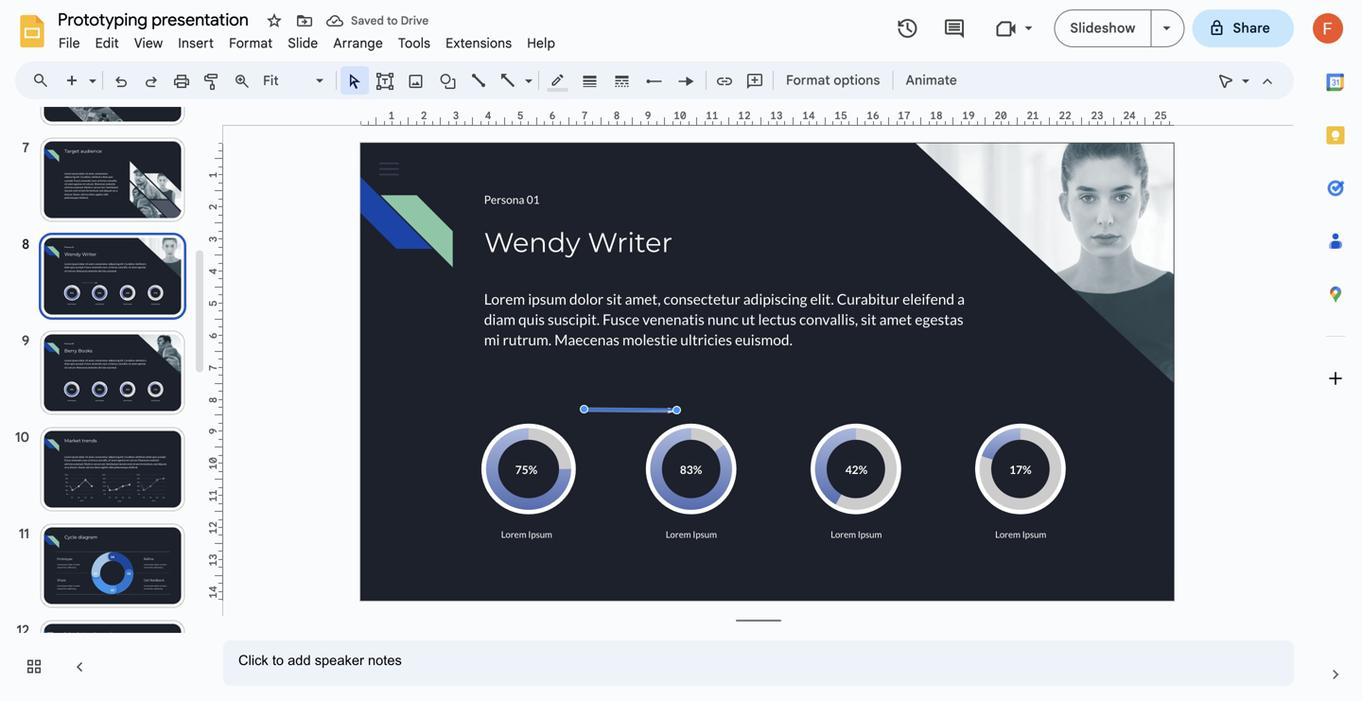 Task type: vqa. For each thing, say whether or not it's contained in the screenshot.
Linked objects l element
no



Task type: describe. For each thing, give the bounding box(es) containing it.
mode and view toolbar
[[1211, 62, 1283, 99]]

line start list. arrow style: none selected. option
[[644, 67, 666, 94]]

Zoom text field
[[260, 67, 313, 94]]

border color: dark 2 light gray 1 image
[[547, 67, 569, 92]]

presentation options image
[[1164, 26, 1171, 30]]

help
[[527, 35, 556, 52]]

Star checkbox
[[261, 8, 288, 34]]

menu bar inside the menu bar banner
[[51, 25, 563, 56]]

drive
[[401, 14, 429, 28]]

Rename text field
[[51, 8, 259, 30]]

slideshow
[[1071, 20, 1136, 36]]

edit menu item
[[88, 32, 127, 54]]

Menus field
[[24, 67, 65, 94]]

file menu item
[[51, 32, 88, 54]]

insert
[[178, 35, 214, 52]]

line end list. arrow style: filled arrow selected. option
[[676, 67, 698, 94]]

edit
[[95, 35, 119, 52]]

format options button
[[778, 66, 889, 95]]

Zoom field
[[257, 67, 332, 95]]

format for format
[[229, 35, 273, 52]]

format menu item
[[222, 32, 281, 54]]

options
[[834, 72, 881, 88]]

tab list inside the menu bar banner
[[1310, 56, 1363, 648]]

animate
[[906, 72, 958, 88]]

format for format options
[[786, 72, 831, 88]]

share
[[1234, 20, 1271, 36]]

slide
[[288, 35, 318, 52]]

main toolbar
[[56, 66, 967, 95]]

view menu item
[[127, 32, 171, 54]]

saved to drive button
[[322, 8, 434, 34]]

arrange menu item
[[326, 32, 391, 54]]

shape image
[[438, 67, 459, 94]]

saved
[[351, 14, 384, 28]]



Task type: locate. For each thing, give the bounding box(es) containing it.
extensions
[[446, 35, 512, 52]]

tools
[[398, 35, 431, 52]]

menu bar banner
[[0, 0, 1363, 701]]

to
[[387, 14, 398, 28]]

tools menu item
[[391, 32, 438, 54]]

format left options
[[786, 72, 831, 88]]

insert menu item
[[171, 32, 222, 54]]

0 vertical spatial format
[[229, 35, 273, 52]]

saved to drive
[[351, 14, 429, 28]]

slideshow button
[[1055, 9, 1152, 47]]

application containing slideshow
[[0, 0, 1363, 701]]

view
[[134, 35, 163, 52]]

extensions menu item
[[438, 32, 520, 54]]

menu bar
[[51, 25, 563, 56]]

arrange
[[333, 35, 383, 52]]

insert image image
[[406, 67, 427, 94]]

format inside button
[[786, 72, 831, 88]]

application
[[0, 0, 1363, 701]]

1 horizontal spatial format
[[786, 72, 831, 88]]

0 horizontal spatial format
[[229, 35, 273, 52]]

border dash option
[[612, 67, 634, 94]]

format
[[229, 35, 273, 52], [786, 72, 831, 88]]

tab list
[[1310, 56, 1363, 648]]

help menu item
[[520, 32, 563, 54]]

format down star checkbox
[[229, 35, 273, 52]]

format options
[[786, 72, 881, 88]]

file
[[59, 35, 80, 52]]

slide menu item
[[281, 32, 326, 54]]

animate button
[[898, 66, 966, 95]]

navigation
[[0, 0, 231, 701]]

menu bar containing file
[[51, 25, 563, 56]]

format inside menu item
[[229, 35, 273, 52]]

border weight option
[[580, 67, 601, 94]]

1 vertical spatial format
[[786, 72, 831, 88]]

share button
[[1193, 9, 1295, 47]]



